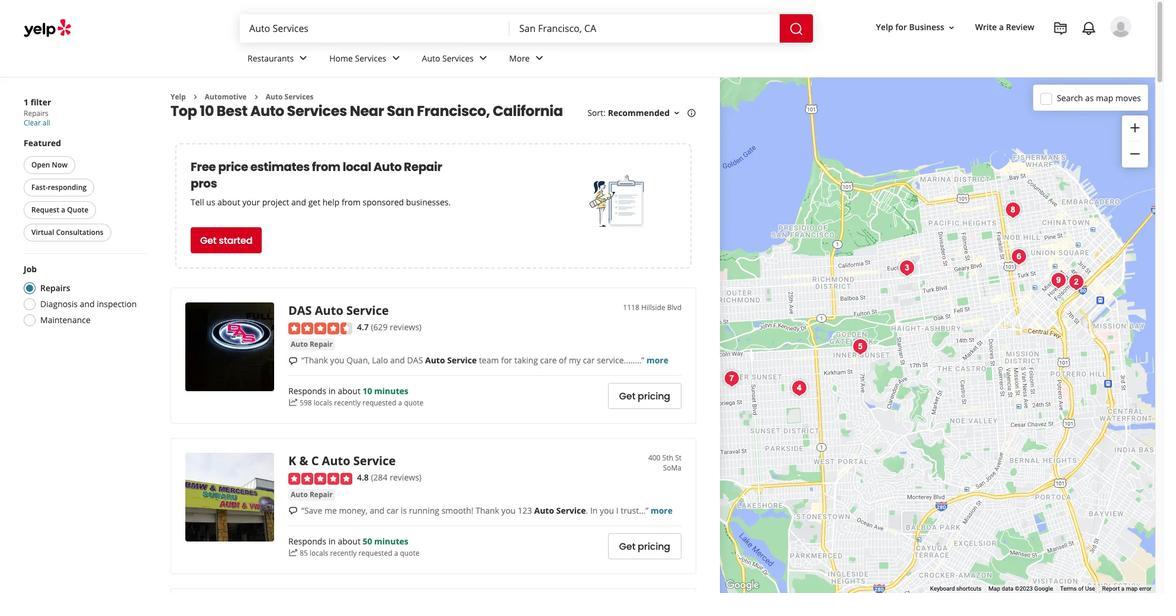 Task type: locate. For each thing, give the bounding box(es) containing it.
&
[[299, 453, 308, 469]]

1 vertical spatial 16 chevron down v2 image
[[672, 108, 681, 118]]

group
[[1122, 115, 1148, 168]]

2 get pricing from the top
[[619, 540, 670, 553]]

service up (284
[[353, 453, 396, 469]]

recently for service
[[334, 398, 361, 408]]

1 vertical spatial repair
[[310, 339, 333, 349]]

1 vertical spatial auto repair button
[[288, 489, 335, 501]]

10 up 598 locals recently requested a quote
[[363, 385, 372, 397]]

all
[[43, 118, 50, 128]]

16 speech v2 image left "thank
[[288, 356, 298, 366]]

16 chevron down v2 image inside recommended popup button
[[672, 108, 681, 118]]

16 trending v2 image
[[288, 548, 298, 558]]

and
[[291, 197, 306, 208], [80, 298, 95, 310], [390, 355, 405, 366], [370, 505, 384, 516]]

2 vertical spatial repair
[[310, 489, 333, 499]]

1 horizontal spatial 10
[[363, 385, 372, 397]]

about right us
[[217, 197, 240, 208]]

me
[[324, 505, 337, 516]]

0 vertical spatial auto repair button
[[288, 339, 335, 350]]

san
[[387, 101, 414, 121]]

open now button
[[24, 156, 75, 174]]

0 vertical spatial requested
[[362, 398, 396, 408]]

in
[[328, 385, 336, 397], [328, 536, 336, 547]]

1 vertical spatial reviews)
[[390, 472, 422, 483]]

1 none field from the left
[[249, 22, 500, 35]]

more right trust..."
[[651, 505, 673, 516]]

home services link
[[320, 43, 412, 77]]

thank
[[476, 505, 499, 516]]

1 vertical spatial get
[[619, 389, 635, 403]]

16 chevron down v2 image left '16 info v2' image
[[672, 108, 681, 118]]

responds for &
[[288, 536, 326, 547]]

started
[[219, 234, 252, 247]]

yelp for yelp for business
[[876, 22, 893, 33]]

auto right 123
[[534, 505, 554, 516]]

k & c auto service image
[[1064, 270, 1088, 294], [185, 453, 274, 542]]

1 vertical spatial more link
[[651, 505, 673, 516]]

24 chevron down v2 image for home services
[[389, 51, 403, 65]]

24 chevron down v2 image left more
[[476, 51, 490, 65]]

None field
[[249, 22, 500, 35], [519, 22, 770, 35]]

0 vertical spatial das
[[288, 303, 312, 319]]

quote for das auto service
[[404, 398, 423, 408]]

1 vertical spatial yelp
[[171, 92, 186, 102]]

1 auto repair link from the top
[[288, 339, 335, 350]]

you left quan,
[[330, 355, 344, 366]]

map right "as"
[[1096, 92, 1113, 103]]

0 horizontal spatial for
[[501, 355, 512, 366]]

1 horizontal spatial yelp
[[876, 22, 893, 33]]

free price estimates from local auto repair pros image
[[589, 173, 648, 232]]

recently down responds in about 50 minutes
[[330, 548, 357, 558]]

map region
[[670, 0, 1164, 593]]

pricing down service........"
[[638, 389, 670, 403]]

reviews) right (629
[[390, 322, 422, 333]]

400 5th st soma
[[648, 453, 681, 473]]

yelp for business button
[[871, 17, 961, 38]]

24 chevron down v2 image inside more link
[[532, 51, 546, 65]]

2 minutes from the top
[[374, 536, 408, 547]]

auto services inside business categories element
[[422, 52, 474, 64]]

auto up "thank
[[291, 339, 308, 349]]

option group
[[20, 263, 147, 330]]

get pricing down service........"
[[619, 389, 670, 403]]

1 vertical spatial car
[[387, 505, 399, 516]]

0 vertical spatial in
[[328, 385, 336, 397]]

16 chevron down v2 image inside yelp for business button
[[947, 23, 956, 32]]

1 minutes from the top
[[374, 385, 408, 397]]

minutes
[[374, 385, 408, 397], [374, 536, 408, 547]]

1 vertical spatial in
[[328, 536, 336, 547]]

you
[[330, 355, 344, 366], [501, 505, 516, 516], [600, 505, 614, 516]]

requested for das auto service
[[362, 398, 396, 408]]

more link
[[646, 355, 668, 366], [651, 505, 673, 516]]

das up 4.7 star rating image
[[288, 303, 312, 319]]

1 vertical spatial for
[[501, 355, 512, 366]]

minutes right 50
[[374, 536, 408, 547]]

california
[[493, 101, 563, 121]]

quote
[[404, 398, 423, 408], [400, 548, 419, 558]]

best
[[217, 101, 247, 121]]

auto repair button
[[288, 339, 335, 350], [288, 489, 335, 501]]

auto repair up "thank
[[291, 339, 333, 349]]

and inside option group
[[80, 298, 95, 310]]

2 auto repair button from the top
[[288, 489, 335, 501]]

0 horizontal spatial from
[[312, 159, 340, 175]]

0 vertical spatial for
[[895, 22, 907, 33]]

1 vertical spatial auto services
[[266, 92, 313, 102]]

auto repair up "save
[[291, 489, 333, 499]]

1 auto repair from the top
[[291, 339, 333, 349]]

1 vertical spatial auto repair
[[291, 489, 333, 499]]

auto left team on the left
[[425, 355, 445, 366]]

filter
[[31, 97, 51, 108]]

16 speech v2 image
[[288, 356, 298, 366], [288, 506, 298, 516]]

auto repair link up "thank
[[288, 339, 335, 350]]

auto up "save
[[291, 489, 308, 499]]

responding
[[48, 182, 87, 192]]

get for k & c auto service
[[619, 540, 635, 553]]

0 vertical spatial reviews)
[[390, 322, 422, 333]]

0 vertical spatial get pricing button
[[608, 383, 681, 409]]

and right lalo
[[390, 355, 405, 366]]

reviews) right (284
[[390, 472, 422, 483]]

1 vertical spatial pricing
[[638, 540, 670, 553]]

1 get pricing from the top
[[619, 389, 670, 403]]

clear all link
[[24, 118, 50, 128]]

from left local
[[312, 159, 340, 175]]

in up '85 locals recently requested a quote'
[[328, 536, 336, 547]]

get down service........"
[[619, 389, 635, 403]]

a down responds in about 50 minutes
[[394, 548, 398, 558]]

zoom in image
[[1128, 121, 1142, 135]]

0 horizontal spatial 10
[[200, 101, 214, 121]]

brad k. image
[[1110, 16, 1131, 37]]

0 vertical spatial minutes
[[374, 385, 408, 397]]

about up 598 locals recently requested a quote
[[338, 385, 360, 397]]

a inside button
[[61, 205, 65, 215]]

service........"
[[597, 355, 644, 366]]

24 chevron down v2 image
[[296, 51, 310, 65], [389, 51, 403, 65]]

about inside free price estimates from local auto repair pros tell us about your project and get help from sponsored businesses.
[[217, 197, 240, 208]]

0 horizontal spatial 16 chevron down v2 image
[[672, 108, 681, 118]]

more link for das auto service
[[646, 355, 668, 366]]

0 horizontal spatial car
[[387, 505, 399, 516]]

1 24 chevron down v2 image from the left
[[476, 51, 490, 65]]

repairs down filter
[[24, 108, 48, 118]]

responds in about 50 minutes
[[288, 536, 408, 547]]

1 horizontal spatial none field
[[519, 22, 770, 35]]

0 vertical spatial get pricing
[[619, 389, 670, 403]]

1 horizontal spatial map
[[1126, 586, 1138, 592]]

auto services up francisco,
[[422, 52, 474, 64]]

1 24 chevron down v2 image from the left
[[296, 51, 310, 65]]

repair down 4.7 star rating image
[[310, 339, 333, 349]]

a for write
[[999, 22, 1004, 33]]

featured group
[[21, 137, 147, 244]]

0 horizontal spatial none field
[[249, 22, 500, 35]]

0 horizontal spatial 24 chevron down v2 image
[[296, 51, 310, 65]]

auto repair link for &
[[288, 489, 335, 501]]

locals right the 598 on the left bottom of the page
[[314, 398, 332, 408]]

"thank
[[301, 355, 328, 366]]

get pricing button for das auto service
[[608, 383, 681, 409]]

1 vertical spatial minutes
[[374, 536, 408, 547]]

get inside button
[[200, 234, 216, 247]]

400
[[648, 453, 660, 463]]

yelp inside button
[[876, 22, 893, 33]]

0 vertical spatial repair
[[404, 159, 442, 175]]

1 auto repair button from the top
[[288, 339, 335, 350]]

map for error
[[1126, 586, 1138, 592]]

16 chevron down v2 image right business
[[947, 23, 956, 32]]

16 speech v2 image for das
[[288, 356, 298, 366]]

1 vertical spatial map
[[1126, 586, 1138, 592]]

1 horizontal spatial for
[[895, 22, 907, 33]]

c
[[311, 453, 319, 469]]

requested down responds in about 10 minutes
[[362, 398, 396, 408]]

0 vertical spatial recently
[[334, 398, 361, 408]]

in up 598 locals recently requested a quote
[[328, 385, 336, 397]]

0 vertical spatial quote
[[404, 398, 423, 408]]

you left i on the bottom
[[600, 505, 614, 516]]

auto repair link up "save
[[288, 489, 335, 501]]

2 get pricing button from the top
[[608, 533, 681, 560]]

16 chevron down v2 image for yelp for business
[[947, 23, 956, 32]]

locals right "85"
[[310, 548, 328, 558]]

0 vertical spatial car
[[583, 355, 595, 366]]

1 vertical spatial get pricing button
[[608, 533, 681, 560]]

auto services link right 16 chevron right v2 icon
[[266, 92, 313, 102]]

for inside button
[[895, 22, 907, 33]]

error
[[1139, 586, 1152, 592]]

1 horizontal spatial of
[[1078, 586, 1084, 592]]

get for das auto service
[[619, 389, 635, 403]]

quote for k & c auto service
[[400, 548, 419, 558]]

repair
[[404, 159, 442, 175], [310, 339, 333, 349], [310, 489, 333, 499]]

1 horizontal spatial 24 chevron down v2 image
[[389, 51, 403, 65]]

0 vertical spatial more link
[[646, 355, 668, 366]]

1 vertical spatial k & c auto service image
[[185, 453, 274, 542]]

for right team on the left
[[501, 355, 512, 366]]

a down responds in about 10 minutes
[[398, 398, 402, 408]]

requested down 50
[[358, 548, 392, 558]]

auto services right 16 chevron right v2 icon
[[266, 92, 313, 102]]

top 10 best auto services near san francisco, california
[[171, 101, 563, 121]]

1118 hillside blvd
[[623, 303, 681, 313]]

das auto service image
[[185, 303, 274, 392]]

and left get
[[291, 197, 306, 208]]

24 chevron down v2 image inside restaurants "link"
[[296, 51, 310, 65]]

locals
[[314, 398, 332, 408], [310, 548, 328, 558]]

open
[[31, 160, 50, 170]]

terms of use
[[1060, 586, 1095, 592]]

10 right top
[[200, 101, 214, 121]]

0 horizontal spatial k & c auto service image
[[185, 453, 274, 542]]

car
[[583, 355, 595, 366], [387, 505, 399, 516]]

of left the use
[[1078, 586, 1084, 592]]

0 vertical spatial yelp
[[876, 22, 893, 33]]

0 vertical spatial repairs
[[24, 108, 48, 118]]

a for report
[[1121, 586, 1124, 592]]

responds up "85"
[[288, 536, 326, 547]]

16 chevron down v2 image
[[947, 23, 956, 32], [672, 108, 681, 118]]

service
[[346, 303, 389, 319], [447, 355, 477, 366], [353, 453, 396, 469], [556, 505, 586, 516]]

none field near
[[519, 22, 770, 35]]

report a map error
[[1102, 586, 1152, 592]]

more link for k & c auto service
[[651, 505, 673, 516]]

1 reviews) from the top
[[390, 322, 422, 333]]

16 trending v2 image
[[288, 398, 298, 408]]

recently down responds in about 10 minutes
[[334, 398, 361, 408]]

more link right trust..."
[[651, 505, 673, 516]]

locals for &
[[310, 548, 328, 558]]

yelp left business
[[876, 22, 893, 33]]

0 vertical spatial locals
[[314, 398, 332, 408]]

1 horizontal spatial auto services
[[422, 52, 474, 64]]

2 vertical spatial about
[[338, 536, 360, 547]]

for left business
[[895, 22, 907, 33]]

report a map error link
[[1102, 586, 1152, 592]]

your
[[242, 197, 260, 208]]

as
[[1085, 92, 1094, 103]]

pros
[[191, 175, 217, 192]]

running
[[409, 505, 439, 516]]

1 vertical spatial locals
[[310, 548, 328, 558]]

2 vertical spatial get
[[619, 540, 635, 553]]

0 vertical spatial of
[[559, 355, 567, 366]]

16 speech v2 image left "save
[[288, 506, 298, 516]]

1 vertical spatial auto services link
[[266, 92, 313, 102]]

1 vertical spatial quote
[[400, 548, 419, 558]]

yelp left 16 chevron right v2 image
[[171, 92, 186, 102]]

24 chevron down v2 image
[[476, 51, 490, 65], [532, 51, 546, 65]]

2 24 chevron down v2 image from the left
[[389, 51, 403, 65]]

none field up home services link
[[249, 22, 500, 35]]

service left in
[[556, 505, 586, 516]]

get
[[200, 234, 216, 247], [619, 389, 635, 403], [619, 540, 635, 553]]

a right write
[[999, 22, 1004, 33]]

auto right local
[[373, 159, 402, 175]]

85 locals recently requested a quote
[[300, 548, 419, 558]]

get pricing button down trust..."
[[608, 533, 681, 560]]

diagnosis
[[40, 298, 78, 310]]

write a review
[[975, 22, 1034, 33]]

get pricing down trust..."
[[619, 540, 670, 553]]

2 auto repair link from the top
[[288, 489, 335, 501]]

yelp link
[[171, 92, 186, 102]]

2 none field from the left
[[519, 22, 770, 35]]

1 horizontal spatial k & c auto service image
[[1064, 270, 1088, 294]]

services left near
[[287, 101, 347, 121]]

minutes for k & c auto service
[[374, 536, 408, 547]]

jt's auto repair image
[[720, 367, 743, 390]]

zoom out image
[[1128, 147, 1142, 161]]

more
[[509, 52, 530, 64]]

get left started on the left top of the page
[[200, 234, 216, 247]]

smooth!
[[441, 505, 473, 516]]

yelp
[[876, 22, 893, 33], [171, 92, 186, 102]]

my
[[569, 355, 581, 366]]

report
[[1102, 586, 1120, 592]]

repair down 4.8 star rating image
[[310, 489, 333, 499]]

map left error
[[1126, 586, 1138, 592]]

2 pricing from the top
[[638, 540, 670, 553]]

4.8 star rating image
[[288, 473, 352, 485]]

clear
[[24, 118, 41, 128]]

0 vertical spatial about
[[217, 197, 240, 208]]

auto repair for auto
[[291, 339, 333, 349]]

and right money,
[[370, 505, 384, 516]]

repair up businesses.
[[404, 159, 442, 175]]

0 horizontal spatial map
[[1096, 92, 1113, 103]]

1 responds from the top
[[288, 385, 326, 397]]

0 vertical spatial auto services link
[[412, 43, 500, 77]]

sunset 76 auto repair & tire center image
[[787, 376, 811, 400]]

0 horizontal spatial 24 chevron down v2 image
[[476, 51, 490, 65]]

2 16 speech v2 image from the top
[[288, 506, 298, 516]]

1 horizontal spatial from
[[342, 197, 361, 208]]

auto repair button up "thank
[[288, 339, 335, 350]]

stress-free auto care / emerald auto image
[[895, 256, 919, 280]]

0 vertical spatial 16 speech v2 image
[[288, 356, 298, 366]]

24 chevron down v2 image down find field
[[389, 51, 403, 65]]

24 chevron down v2 image right 'restaurants'
[[296, 51, 310, 65]]

auto up francisco,
[[422, 52, 440, 64]]

mike's union auto repair image
[[848, 335, 872, 359]]

das auto service link
[[288, 303, 389, 319]]

pricing down trust..."
[[638, 540, 670, 553]]

1 vertical spatial about
[[338, 385, 360, 397]]

1 pricing from the top
[[638, 389, 670, 403]]

1 in from the top
[[328, 385, 336, 397]]

services up francisco,
[[442, 52, 474, 64]]

review
[[1006, 22, 1034, 33]]

1 vertical spatial responds
[[288, 536, 326, 547]]

euro motorcars image
[[1046, 269, 1070, 292]]

2 reviews) from the top
[[390, 472, 422, 483]]

repairs up 'diagnosis' at the left of page
[[40, 282, 70, 294]]

reviews) for das auto service
[[390, 322, 422, 333]]

1 vertical spatial requested
[[358, 548, 392, 558]]

0 vertical spatial auto repair link
[[288, 339, 335, 350]]

moves
[[1115, 92, 1141, 103]]

2 horizontal spatial you
[[600, 505, 614, 516]]

24 chevron down v2 image inside home services link
[[389, 51, 403, 65]]

0 vertical spatial more
[[646, 355, 668, 366]]

more link
[[500, 43, 556, 77]]

about for k & c auto service
[[338, 536, 360, 547]]

a right report
[[1121, 586, 1124, 592]]

auto services link up francisco,
[[412, 43, 500, 77]]

1 horizontal spatial 24 chevron down v2 image
[[532, 51, 546, 65]]

recently for c
[[330, 548, 357, 558]]

is
[[401, 505, 407, 516]]

recommended
[[608, 107, 670, 119]]

a left quote in the left top of the page
[[61, 205, 65, 215]]

1 horizontal spatial auto services link
[[412, 43, 500, 77]]

get pricing button down service........"
[[608, 383, 681, 409]]

24 chevron down v2 image for restaurants
[[296, 51, 310, 65]]

car right my
[[583, 355, 595, 366]]

2 24 chevron down v2 image from the left
[[532, 51, 546, 65]]

fast-responding
[[31, 182, 87, 192]]

user actions element
[[867, 15, 1148, 88]]

1 16 speech v2 image from the top
[[288, 356, 298, 366]]

more right service........"
[[646, 355, 668, 366]]

0 horizontal spatial you
[[330, 355, 344, 366]]

1 vertical spatial repairs
[[40, 282, 70, 294]]

inspection
[[97, 298, 137, 310]]

0 horizontal spatial of
[[559, 355, 567, 366]]

auto right c
[[322, 453, 350, 469]]

fast-
[[31, 182, 48, 192]]

2 in from the top
[[328, 536, 336, 547]]

0 vertical spatial auto services
[[422, 52, 474, 64]]

0 vertical spatial map
[[1096, 92, 1113, 103]]

auto right best
[[250, 101, 284, 121]]

auto services link
[[412, 43, 500, 77], [266, 92, 313, 102]]

1 horizontal spatial 16 chevron down v2 image
[[947, 23, 956, 32]]

i
[[616, 505, 619, 516]]

get pricing
[[619, 389, 670, 403], [619, 540, 670, 553]]

get down trust..."
[[619, 540, 635, 553]]

automotive
[[205, 92, 247, 102]]

2 auto repair from the top
[[291, 489, 333, 499]]

car left is
[[387, 505, 399, 516]]

minutes up 598 locals recently requested a quote
[[374, 385, 408, 397]]

16 chevron right v2 image
[[191, 92, 200, 102]]

more link right service........"
[[646, 355, 668, 366]]

.
[[586, 505, 588, 516]]

0 horizontal spatial yelp
[[171, 92, 186, 102]]

about up '85 locals recently requested a quote'
[[338, 536, 360, 547]]

auto repair button for auto
[[288, 339, 335, 350]]

auto repair button up "save
[[288, 489, 335, 501]]

repairs inside 1 filter repairs clear all
[[24, 108, 48, 118]]

and up maintenance
[[80, 298, 95, 310]]

you left 123
[[501, 505, 516, 516]]

1 horizontal spatial you
[[501, 505, 516, 516]]

responds up the 598 on the left bottom of the page
[[288, 385, 326, 397]]

0 vertical spatial get
[[200, 234, 216, 247]]

auto services
[[422, 52, 474, 64], [266, 92, 313, 102]]

of left my
[[559, 355, 567, 366]]

1 get pricing button from the top
[[608, 383, 681, 409]]

map for moves
[[1096, 92, 1113, 103]]

0 vertical spatial pricing
[[638, 389, 670, 403]]

1 vertical spatial auto repair link
[[288, 489, 335, 501]]

1 horizontal spatial car
[[583, 355, 595, 366]]

1 vertical spatial recently
[[330, 548, 357, 558]]

near
[[350, 101, 384, 121]]

1 vertical spatial get pricing
[[619, 540, 670, 553]]

1 vertical spatial 16 speech v2 image
[[288, 506, 298, 516]]

none field up business categories element
[[519, 22, 770, 35]]

None search field
[[240, 14, 815, 43]]

restaurants
[[247, 52, 294, 64]]

das right lalo
[[407, 355, 423, 366]]

pricing for k & c auto service
[[638, 540, 670, 553]]

16 chevron right v2 image
[[251, 92, 261, 102]]

0 vertical spatial from
[[312, 159, 340, 175]]

0 vertical spatial responds
[[288, 385, 326, 397]]

24 chevron down v2 image right more
[[532, 51, 546, 65]]

2 responds from the top
[[288, 536, 326, 547]]

responds
[[288, 385, 326, 397], [288, 536, 326, 547]]

get pricing for das auto service
[[619, 389, 670, 403]]

1 horizontal spatial das
[[407, 355, 423, 366]]

get started
[[200, 234, 252, 247]]



Task type: vqa. For each thing, say whether or not it's contained in the screenshot.
2nd Get pricing button from the bottom
yes



Task type: describe. For each thing, give the bounding box(es) containing it.
auto repair link for auto
[[288, 339, 335, 350]]

0 vertical spatial 10
[[200, 101, 214, 121]]

auto repair for &
[[291, 489, 333, 499]]

top
[[171, 101, 197, 121]]

in for c
[[328, 536, 336, 547]]

4.7 (629 reviews)
[[357, 322, 422, 333]]

search image
[[789, 22, 803, 36]]

"save
[[301, 505, 322, 516]]

business categories element
[[238, 43, 1131, 77]]

0 horizontal spatial auto services link
[[266, 92, 313, 102]]

responds in about 10 minutes
[[288, 385, 408, 397]]

home services
[[329, 52, 386, 64]]

sort:
[[587, 107, 605, 119]]

estimates
[[250, 159, 310, 175]]

123
[[518, 505, 532, 516]]

repair inside free price estimates from local auto repair pros tell us about your project and get help from sponsored businesses.
[[404, 159, 442, 175]]

eddy's auto services image
[[1001, 198, 1025, 222]]

virtual consultations button
[[24, 224, 111, 242]]

request
[[31, 205, 59, 215]]

get pricing for k & c auto service
[[619, 540, 670, 553]]

request a quote
[[31, 205, 88, 215]]

option group containing job
[[20, 263, 147, 330]]

none field find
[[249, 22, 500, 35]]

ksh automotive image
[[1007, 245, 1031, 269]]

locals for auto
[[314, 398, 332, 408]]

search
[[1057, 92, 1083, 103]]

1 vertical spatial das
[[407, 355, 423, 366]]

terms of use link
[[1060, 586, 1095, 592]]

"save me money, and car is running smooth! thank you 123 auto service . in you i trust..." more
[[301, 505, 673, 516]]

in for service
[[328, 385, 336, 397]]

16 chevron down v2 image for recommended
[[672, 108, 681, 118]]

auto right 16 chevron right v2 icon
[[266, 92, 283, 102]]

Near text field
[[519, 22, 770, 35]]

google image
[[723, 578, 762, 593]]

598 locals recently requested a quote
[[300, 398, 423, 408]]

auto repair button for &
[[288, 489, 335, 501]]

auto inside free price estimates from local auto repair pros tell us about your project and get help from sponsored businesses.
[[373, 159, 402, 175]]

yelp for yelp link
[[171, 92, 186, 102]]

tell
[[191, 197, 204, 208]]

keyboard
[[930, 586, 955, 592]]

use
[[1085, 586, 1095, 592]]

business
[[909, 22, 944, 33]]

1 vertical spatial of
[[1078, 586, 1084, 592]]

automotive link
[[205, 92, 247, 102]]

service left team on the left
[[447, 355, 477, 366]]

Find text field
[[249, 22, 500, 35]]

free price estimates from local auto repair pros tell us about your project and get help from sponsored businesses.
[[191, 159, 451, 208]]

service up 4.7
[[346, 303, 389, 319]]

(284
[[371, 472, 388, 483]]

virtual consultations
[[31, 227, 103, 237]]

soma
[[663, 463, 681, 473]]

map
[[989, 586, 1000, 592]]

projects image
[[1053, 21, 1068, 36]]

4.7
[[357, 322, 369, 333]]

quan,
[[347, 355, 370, 366]]

1 filter repairs clear all
[[24, 97, 51, 128]]

services right home at left top
[[355, 52, 386, 64]]

0 vertical spatial k & c auto service image
[[1064, 270, 1088, 294]]

lalo
[[372, 355, 388, 366]]

reviews) for k & c auto service
[[390, 472, 422, 483]]

free
[[191, 159, 216, 175]]

responds for auto
[[288, 385, 326, 397]]

0 horizontal spatial das
[[288, 303, 312, 319]]

a for request
[[61, 205, 65, 215]]

about for das auto service
[[338, 385, 360, 397]]

repairs inside option group
[[40, 282, 70, 294]]

open now
[[31, 160, 68, 170]]

k
[[288, 453, 296, 469]]

16 info v2 image
[[687, 108, 696, 118]]

1118
[[623, 303, 639, 313]]

maintenance
[[40, 314, 91, 326]]

team
[[479, 355, 499, 366]]

©2023
[[1015, 586, 1033, 592]]

pricing for das auto service
[[638, 389, 670, 403]]

24 chevron down v2 image for auto services
[[476, 51, 490, 65]]

services down restaurants "link" at the left of page
[[285, 92, 313, 102]]

598
[[300, 398, 312, 408]]

1 vertical spatial 10
[[363, 385, 372, 397]]

repair for c
[[310, 489, 333, 499]]

k & c auto service
[[288, 453, 396, 469]]

request a quote button
[[24, 201, 96, 219]]

repair for service
[[310, 339, 333, 349]]

85
[[300, 548, 308, 558]]

consultations
[[56, 227, 103, 237]]

now
[[52, 160, 68, 170]]

notifications image
[[1082, 21, 1096, 36]]

recommended button
[[608, 107, 681, 119]]

get pricing button for k & c auto service
[[608, 533, 681, 560]]

1 vertical spatial from
[[342, 197, 361, 208]]

home
[[329, 52, 353, 64]]

map data ©2023 google
[[989, 586, 1053, 592]]

24 chevron down v2 image for more
[[532, 51, 546, 65]]

trust..."
[[621, 505, 648, 516]]

help
[[323, 197, 339, 208]]

4.8
[[357, 472, 369, 483]]

requested for k & c auto service
[[358, 548, 392, 558]]

blvd
[[667, 303, 681, 313]]

businesses.
[[406, 197, 451, 208]]

0 horizontal spatial auto services
[[266, 92, 313, 102]]

write a review link
[[970, 17, 1039, 38]]

fast-responding button
[[24, 179, 94, 197]]

job
[[24, 263, 37, 275]]

google
[[1034, 586, 1053, 592]]

4.7 star rating image
[[288, 323, 352, 334]]

write
[[975, 22, 997, 33]]

1
[[24, 97, 28, 108]]

1 vertical spatial more
[[651, 505, 673, 516]]

auto up 4.7 star rating image
[[315, 303, 343, 319]]

50
[[363, 536, 372, 547]]

shortcuts
[[956, 586, 981, 592]]

minutes for das auto service
[[374, 385, 408, 397]]

diagnosis and inspection
[[40, 298, 137, 310]]

and inside free price estimates from local auto repair pros tell us about your project and get help from sponsored businesses.
[[291, 197, 306, 208]]

(629
[[371, 322, 388, 333]]

get started button
[[191, 228, 262, 254]]

quote
[[67, 205, 88, 215]]

16 speech v2 image for k
[[288, 506, 298, 516]]

terms
[[1060, 586, 1077, 592]]

auto inside business categories element
[[422, 52, 440, 64]]

search as map moves
[[1057, 92, 1141, 103]]

taking
[[514, 355, 538, 366]]



